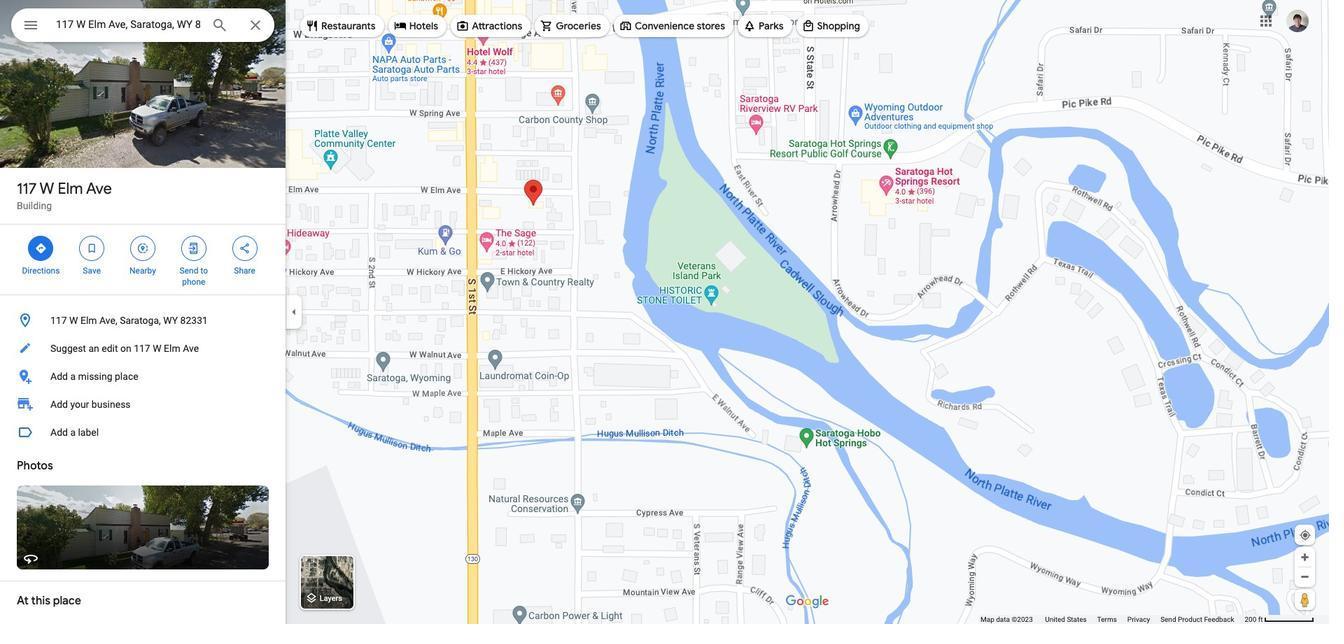 Task type: vqa. For each thing, say whether or not it's contained in the screenshot.
the place in Add a missing place button
yes



Task type: locate. For each thing, give the bounding box(es) containing it.
place
[[115, 371, 138, 382], [53, 594, 81, 608]]

add left the 'label'
[[50, 427, 68, 438]]

on
[[120, 343, 131, 354]]

w for ave
[[40, 179, 54, 199]]

show street view coverage image
[[1295, 590, 1316, 611]]

w
[[40, 179, 54, 199], [69, 315, 78, 326], [153, 343, 161, 354]]

ave down 82331
[[183, 343, 199, 354]]


[[22, 15, 39, 35]]

0 vertical spatial 117
[[17, 179, 37, 199]]

none field inside the 117 w elm ave, saratoga, wy 82331 field
[[56, 16, 200, 33]]

label
[[78, 427, 99, 438]]

wy
[[163, 315, 178, 326]]

1 vertical spatial ave
[[183, 343, 199, 354]]

0 horizontal spatial w
[[40, 179, 54, 199]]

place down on
[[115, 371, 138, 382]]

google account: nolan park  
(nolan.park@adept.ai) image
[[1287, 10, 1309, 32]]

building
[[17, 200, 52, 211]]

a for label
[[70, 427, 76, 438]]

0 horizontal spatial ave
[[86, 179, 112, 199]]

zoom in image
[[1300, 552, 1311, 563]]

send left product
[[1161, 616, 1177, 624]]

a
[[70, 371, 76, 382], [70, 427, 76, 438]]

1 vertical spatial a
[[70, 427, 76, 438]]

hotels button
[[388, 9, 447, 43]]

this
[[31, 594, 50, 608]]

0 vertical spatial w
[[40, 179, 54, 199]]

0 vertical spatial add
[[50, 371, 68, 382]]

0 horizontal spatial send
[[180, 266, 198, 276]]

parks
[[759, 20, 784, 32]]

google maps element
[[0, 0, 1330, 625]]

add for add a missing place
[[50, 371, 68, 382]]

a for missing
[[70, 371, 76, 382]]

 button
[[11, 8, 50, 45]]

0 horizontal spatial 117
[[17, 179, 37, 199]]

terms button
[[1098, 615, 1117, 625]]

directions
[[22, 266, 60, 276]]

actions for 117 w elm ave region
[[0, 225, 286, 295]]

elm inside button
[[80, 315, 97, 326]]

add a label
[[50, 427, 99, 438]]

1 horizontal spatial place
[[115, 371, 138, 382]]

add left the your
[[50, 399, 68, 410]]

0 vertical spatial elm
[[58, 179, 83, 199]]

send inside "button"
[[1161, 616, 1177, 624]]

1 add from the top
[[50, 371, 68, 382]]

nearby
[[130, 266, 156, 276]]

117 inside the 117 w elm ave building
[[17, 179, 37, 199]]

200 ft
[[1245, 616, 1263, 624]]

0 vertical spatial a
[[70, 371, 76, 382]]

1 vertical spatial 117
[[50, 315, 67, 326]]

2 vertical spatial elm
[[164, 343, 180, 354]]

1 vertical spatial elm
[[80, 315, 97, 326]]

117 w elm ave main content
[[0, 0, 286, 625]]

attractions button
[[451, 9, 531, 43]]

1 vertical spatial w
[[69, 315, 78, 326]]

states
[[1067, 616, 1087, 624]]

w inside button
[[69, 315, 78, 326]]

2 vertical spatial add
[[50, 427, 68, 438]]

share
[[234, 266, 255, 276]]

1 horizontal spatial ave
[[183, 343, 199, 354]]

0 vertical spatial place
[[115, 371, 138, 382]]

shopping
[[817, 20, 861, 32]]

elm for ave,
[[80, 315, 97, 326]]

2 horizontal spatial 117
[[134, 343, 150, 354]]

send
[[180, 266, 198, 276], [1161, 616, 1177, 624]]

missing
[[78, 371, 112, 382]]

117 right on
[[134, 343, 150, 354]]

a left the missing
[[70, 371, 76, 382]]

ave inside the 117 w elm ave building
[[86, 179, 112, 199]]

1 horizontal spatial 117
[[50, 315, 67, 326]]

add for add a label
[[50, 427, 68, 438]]

1 horizontal spatial w
[[69, 315, 78, 326]]

elm inside the 117 w elm ave building
[[58, 179, 83, 199]]

w inside "button"
[[153, 343, 161, 354]]


[[238, 241, 251, 256]]

layers
[[320, 595, 342, 604]]

w for ave,
[[69, 315, 78, 326]]

show your location image
[[1299, 529, 1312, 542]]

1 vertical spatial place
[[53, 594, 81, 608]]

w up suggest
[[69, 315, 78, 326]]

send up phone
[[180, 266, 198, 276]]

footer
[[981, 615, 1245, 625]]

w up building at the top
[[40, 179, 54, 199]]

117
[[17, 179, 37, 199], [50, 315, 67, 326], [134, 343, 150, 354]]

117 inside "button"
[[134, 343, 150, 354]]

footer containing map data ©2023
[[981, 615, 1245, 625]]

117 up building at the top
[[17, 179, 37, 199]]

save
[[83, 266, 101, 276]]

add a missing place
[[50, 371, 138, 382]]

convenience
[[635, 20, 695, 32]]

a left the 'label'
[[70, 427, 76, 438]]

1 a from the top
[[70, 371, 76, 382]]

collapse side panel image
[[286, 305, 302, 320]]

united states
[[1045, 616, 1087, 624]]

1 vertical spatial send
[[1161, 616, 1177, 624]]

elm
[[58, 179, 83, 199], [80, 315, 97, 326], [164, 343, 180, 354]]

3 add from the top
[[50, 427, 68, 438]]

1 vertical spatial add
[[50, 399, 68, 410]]

117 up suggest
[[50, 315, 67, 326]]


[[187, 241, 200, 256]]

add down suggest
[[50, 371, 68, 382]]

place right this
[[53, 594, 81, 608]]

edit
[[102, 343, 118, 354]]

your
[[70, 399, 89, 410]]

117 for ave,
[[50, 315, 67, 326]]

2 add from the top
[[50, 399, 68, 410]]

82331
[[180, 315, 208, 326]]

elm inside "button"
[[164, 343, 180, 354]]

add
[[50, 371, 68, 382], [50, 399, 68, 410], [50, 427, 68, 438]]

 search field
[[11, 8, 274, 45]]

117 W Elm Ave, Saratoga, WY 82331 field
[[11, 8, 274, 42]]

ave,
[[99, 315, 117, 326]]

200
[[1245, 616, 1257, 624]]

2 horizontal spatial w
[[153, 343, 161, 354]]

photos
[[17, 459, 53, 473]]

None field
[[56, 16, 200, 33]]

ave up 
[[86, 179, 112, 199]]

0 horizontal spatial place
[[53, 594, 81, 608]]

groceries button
[[535, 9, 610, 43]]

feedback
[[1205, 616, 1235, 624]]

w inside the 117 w elm ave building
[[40, 179, 54, 199]]

to
[[201, 266, 208, 276]]

117 inside button
[[50, 315, 67, 326]]

0 vertical spatial send
[[180, 266, 198, 276]]

1 horizontal spatial send
[[1161, 616, 1177, 624]]

attractions
[[472, 20, 522, 32]]

data
[[996, 616, 1010, 624]]

w right on
[[153, 343, 161, 354]]

ave
[[86, 179, 112, 199], [183, 343, 199, 354]]

send inside send to phone
[[180, 266, 198, 276]]

restaurants button
[[300, 9, 384, 43]]

2 a from the top
[[70, 427, 76, 438]]

2 vertical spatial 117
[[134, 343, 150, 354]]

0 vertical spatial ave
[[86, 179, 112, 199]]

at
[[17, 594, 29, 608]]

2 vertical spatial w
[[153, 343, 161, 354]]

saratoga,
[[120, 315, 161, 326]]

at this place
[[17, 594, 81, 608]]



Task type: describe. For each thing, give the bounding box(es) containing it.
zoom out image
[[1300, 572, 1311, 583]]

united states button
[[1045, 615, 1087, 625]]

shopping button
[[796, 9, 869, 43]]

ave inside "suggest an edit on 117 w elm ave" "button"
[[183, 343, 199, 354]]


[[35, 241, 47, 256]]

convenience stores button
[[614, 9, 734, 43]]

add for add your business
[[50, 399, 68, 410]]

117 for ave
[[17, 179, 37, 199]]

send product feedback button
[[1161, 615, 1235, 625]]

restaurants
[[321, 20, 376, 32]]

business
[[92, 399, 131, 410]]

200 ft button
[[1245, 616, 1315, 624]]

hotels
[[409, 20, 438, 32]]

suggest an edit on 117 w elm ave button
[[0, 335, 286, 363]]

send product feedback
[[1161, 616, 1235, 624]]

footer inside google maps element
[[981, 615, 1245, 625]]

phone
[[182, 277, 205, 287]]

stores
[[697, 20, 725, 32]]

elm for ave
[[58, 179, 83, 199]]

united
[[1045, 616, 1066, 624]]

117 w elm ave, saratoga, wy 82331 button
[[0, 307, 286, 335]]

privacy button
[[1128, 615, 1150, 625]]

parks button
[[738, 9, 792, 43]]


[[137, 241, 149, 256]]

add a label button
[[0, 419, 286, 447]]

groceries
[[556, 20, 601, 32]]

add your business link
[[0, 391, 286, 419]]

an
[[89, 343, 99, 354]]

ft
[[1259, 616, 1263, 624]]

©2023
[[1012, 616, 1033, 624]]

product
[[1178, 616, 1203, 624]]

add your business
[[50, 399, 131, 410]]

suggest
[[50, 343, 86, 354]]

terms
[[1098, 616, 1117, 624]]

add a missing place button
[[0, 363, 286, 391]]

privacy
[[1128, 616, 1150, 624]]

suggest an edit on 117 w elm ave
[[50, 343, 199, 354]]

map
[[981, 616, 995, 624]]

117 w elm ave building
[[17, 179, 112, 211]]

place inside button
[[115, 371, 138, 382]]

convenience stores
[[635, 20, 725, 32]]

send for send product feedback
[[1161, 616, 1177, 624]]

map data ©2023
[[981, 616, 1035, 624]]

117 w elm ave, saratoga, wy 82331
[[50, 315, 208, 326]]

send for send to phone
[[180, 266, 198, 276]]

send to phone
[[180, 266, 208, 287]]


[[86, 241, 98, 256]]



